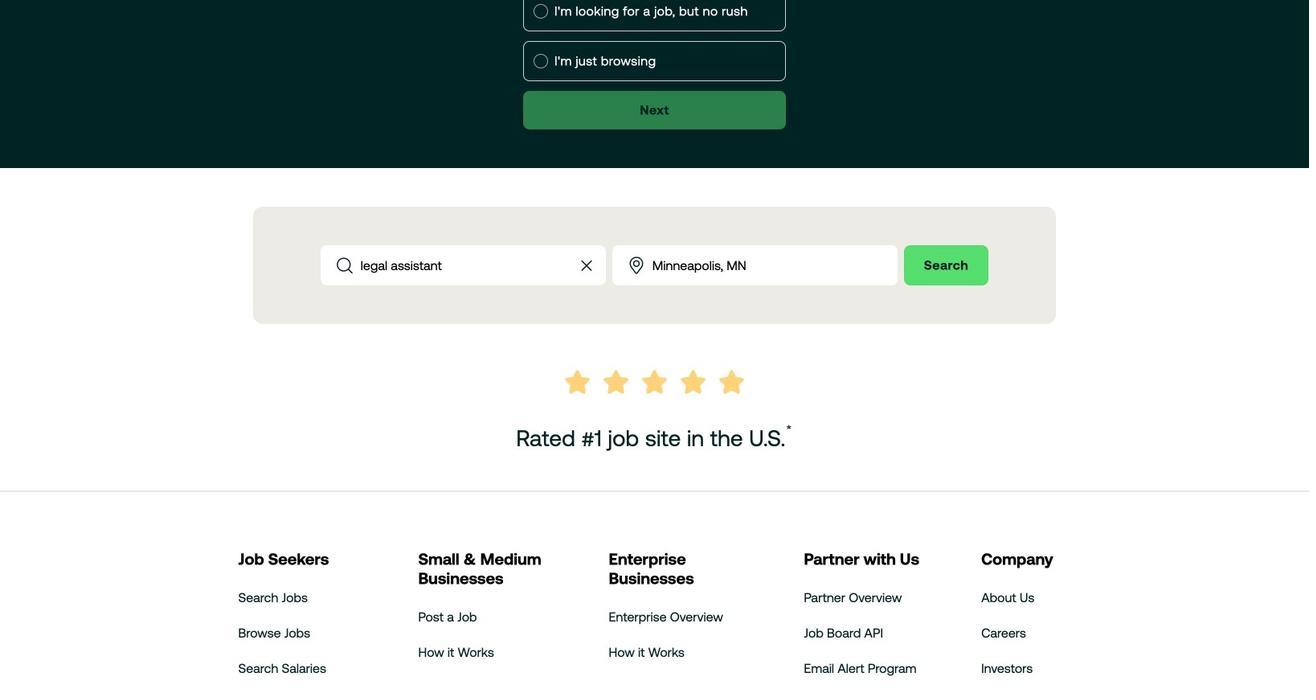 Task type: describe. For each thing, give the bounding box(es) containing it.
Search location or remote text field
[[653, 246, 898, 285]]

Search job title or keyword text field
[[361, 246, 561, 285]]

none field the search location or remote
[[613, 245, 898, 285]]



Task type: locate. For each thing, give the bounding box(es) containing it.
clear image
[[577, 256, 596, 275]]

None radio
[[534, 4, 548, 18]]

None radio
[[534, 54, 548, 68]]

None field
[[321, 245, 606, 285], [613, 245, 898, 285], [321, 245, 606, 285]]



Task type: vqa. For each thing, say whether or not it's contained in the screenshot.
The Search Location Or Remote text box
yes



